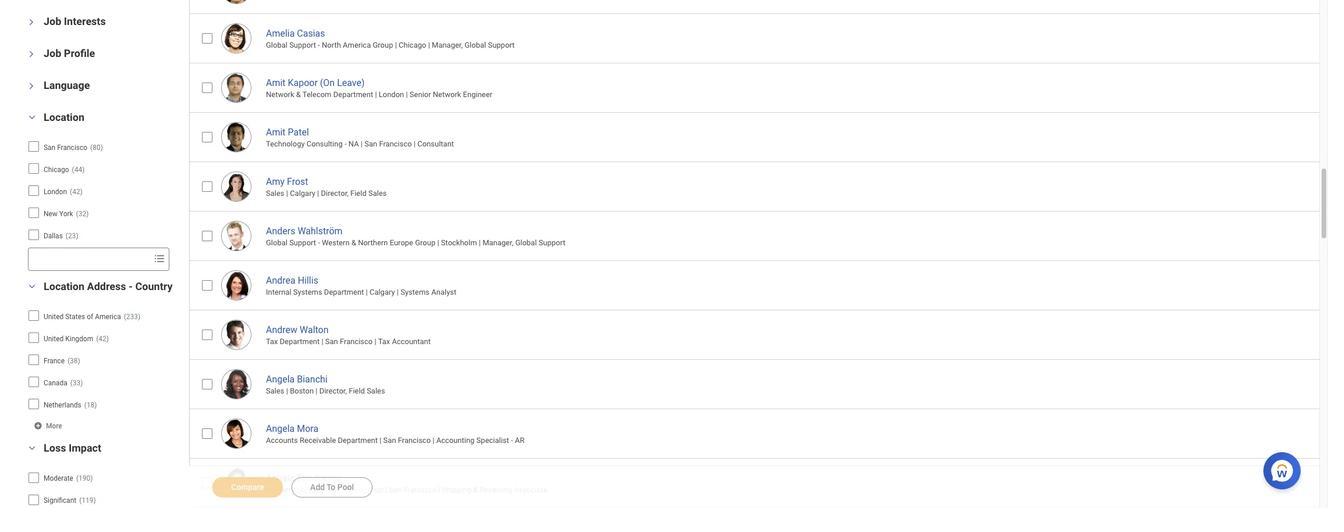 Task type: vqa. For each thing, say whether or not it's contained in the screenshot.


Task type: describe. For each thing, give the bounding box(es) containing it.
usa
[[347, 486, 361, 495]]

(80)
[[90, 144, 103, 152]]

group inside amelia casias list item
[[373, 41, 393, 50]]

network & telecom department   |   london   |   senior network engineer
[[266, 90, 493, 99]]

job for job profile
[[44, 47, 61, 59]]

department inside amit kapoor (on leave) list item
[[333, 90, 373, 99]]

northern
[[358, 239, 388, 248]]

francisco inside "andrew walton" list item
[[340, 338, 373, 347]]

manager, inside anders wahlström list item
[[483, 239, 514, 248]]

san inside amit patel list item
[[365, 140, 377, 149]]

analyst
[[432, 288, 457, 297]]

francisco inside angela mora list item
[[398, 437, 431, 445]]

new york
[[44, 210, 73, 218]]

engineer
[[463, 90, 493, 99]]

amit patel list item
[[189, 112, 1329, 162]]

2 network from the left
[[433, 90, 461, 99]]

technology
[[266, 140, 305, 149]]

amelia casias
[[266, 28, 325, 39]]

angela bianchi list item
[[189, 360, 1329, 409]]

north
[[322, 41, 341, 50]]

language
[[44, 79, 90, 91]]

loss impact button
[[44, 443, 101, 455]]

significant
[[44, 497, 76, 506]]

accounting
[[436, 437, 475, 445]]

department inside andrea hillis list item
[[324, 288, 364, 297]]

accounts receivable department   |   san francisco   |   accounting specialist - ar
[[266, 437, 525, 445]]

(23)
[[66, 232, 78, 240]]

york
[[59, 210, 73, 218]]

1 network from the left
[[266, 90, 294, 99]]

(44)
[[72, 166, 85, 174]]

london inside location tree
[[44, 188, 67, 196]]

(on
[[320, 77, 335, 88]]

(33)
[[70, 379, 83, 387]]

2 list item from the top
[[189, 508, 1329, 509]]

sales   |   calgary   |   director, field sales
[[266, 189, 387, 198]]

amit patel link
[[266, 124, 309, 138]]

(190)
[[76, 475, 93, 483]]

location address - country button
[[44, 280, 173, 293]]

job profile button
[[44, 47, 95, 59]]

sales down angela bianchi
[[266, 387, 284, 396]]

- for global support - north america group   |   chicago   |   manager, global support
[[318, 41, 320, 50]]

chevron down image for language
[[27, 79, 36, 93]]

amy frost link
[[266, 174, 308, 187]]

snodgrass
[[297, 473, 341, 484]]

patel
[[288, 127, 309, 138]]

& inside 'angela snodgrass' list item
[[473, 486, 478, 495]]

states
[[65, 313, 85, 321]]

location for location button
[[44, 111, 84, 123]]

frost
[[287, 176, 308, 187]]

& inside amit kapoor (on leave) list item
[[296, 90, 301, 99]]

department inside angela mora list item
[[338, 437, 378, 445]]

(18)
[[84, 401, 97, 410]]

amit patel
[[266, 127, 309, 138]]

technology consulting - na   |   san francisco   |   consultant
[[266, 140, 454, 149]]

leave)
[[337, 77, 365, 88]]

1 list item from the top
[[189, 0, 1329, 13]]

impact
[[69, 443, 101, 455]]

amit kapoor (on leave) link
[[266, 75, 365, 88]]

chicago inside amelia casias list item
[[399, 41, 426, 50]]

field for amy frost
[[351, 189, 367, 198]]

chevron down image for job interests
[[27, 15, 36, 29]]

property management - usa group   |   san francisco   |   shipping & receiving associate
[[266, 486, 548, 495]]

consulting
[[307, 140, 343, 149]]

director, for amy frost
[[321, 189, 349, 198]]

anders wahlström
[[266, 226, 343, 237]]

group inside anders wahlström list item
[[415, 239, 436, 248]]

(32)
[[76, 210, 89, 218]]

angela mora link
[[266, 421, 319, 435]]

field for angela bianchi
[[349, 387, 365, 396]]

management
[[297, 486, 341, 495]]

america inside amelia casias list item
[[343, 41, 371, 50]]

amelia
[[266, 28, 295, 39]]

angela mora list item
[[189, 409, 1329, 459]]

more
[[46, 422, 62, 430]]

telecom
[[303, 90, 332, 99]]

canada
[[44, 379, 67, 387]]

boston
[[290, 387, 314, 396]]

san inside "andrew walton" list item
[[325, 338, 338, 347]]

- for location address - country
[[129, 280, 133, 293]]

- for property management - usa group   |   san francisco   |   shipping & receiving associate
[[343, 486, 345, 495]]

chevron down image for location address - country
[[25, 283, 39, 291]]

andrea
[[266, 275, 296, 286]]

angela snodgrass list item
[[189, 459, 1329, 508]]

united kingdom
[[44, 335, 93, 343]]

amit kapoor (on leave) list item
[[189, 63, 1329, 112]]

francisco inside location tree
[[57, 144, 87, 152]]

country
[[135, 280, 173, 293]]

andrew walton link
[[266, 322, 329, 336]]

job interests
[[44, 15, 106, 27]]

consultant
[[418, 140, 454, 149]]

francisco inside 'angela snodgrass' list item
[[404, 486, 437, 495]]

- for technology consulting - na   |   san francisco   |   consultant
[[345, 140, 347, 149]]

andrew
[[266, 325, 298, 336]]

angela snodgrass
[[266, 473, 341, 484]]

location group
[[21, 110, 183, 271]]

Search field
[[28, 249, 149, 270]]

san inside location tree
[[44, 144, 55, 152]]

mora
[[297, 424, 319, 435]]

san inside angela mora list item
[[383, 437, 396, 445]]

chevron down image for loss impact
[[25, 445, 39, 453]]

angela snodgrass link
[[266, 471, 341, 484]]

andrea hillis link
[[266, 273, 318, 286]]

group inside 'angela snodgrass' list item
[[363, 486, 384, 495]]

language button
[[44, 79, 90, 91]]

angela bianchi
[[266, 374, 328, 385]]

(38)
[[68, 357, 80, 365]]

bianchi
[[297, 374, 328, 385]]

america inside location address - country tree
[[95, 313, 121, 321]]

amy frost
[[266, 176, 308, 187]]

united for united states of america
[[44, 313, 64, 321]]

location address - country tree
[[28, 307, 169, 415]]

andrew walton
[[266, 325, 329, 336]]

andrea hillis
[[266, 275, 318, 286]]

angela for angela mora
[[266, 424, 295, 435]]



Task type: locate. For each thing, give the bounding box(es) containing it.
angela up boston in the bottom left of the page
[[266, 374, 295, 385]]

support
[[289, 41, 316, 50], [488, 41, 515, 50], [289, 239, 316, 248], [539, 239, 566, 248]]

london left senior
[[379, 90, 404, 99]]

1 vertical spatial location
[[44, 280, 84, 293]]

0 horizontal spatial america
[[95, 313, 121, 321]]

- inside 'angela snodgrass' list item
[[343, 486, 345, 495]]

(42) down (44)
[[70, 188, 83, 196]]

0 vertical spatial &
[[296, 90, 301, 99]]

job for job interests
[[44, 15, 61, 27]]

san down walton
[[325, 338, 338, 347]]

systems left analyst
[[401, 288, 430, 297]]

1 vertical spatial london
[[44, 188, 67, 196]]

associate
[[514, 486, 548, 495]]

francisco left accounting
[[398, 437, 431, 445]]

anders wahlström link
[[266, 223, 343, 237]]

1 angela from the top
[[266, 374, 295, 385]]

1 vertical spatial chevron down image
[[25, 445, 39, 453]]

angela mora
[[266, 424, 319, 435]]

sales
[[266, 189, 284, 198], [369, 189, 387, 198], [266, 387, 284, 396], [367, 387, 385, 396]]

anders wahlström list item
[[189, 211, 1329, 261]]

chevron down image inside loss impact group
[[25, 445, 39, 453]]

2 united from the top
[[44, 335, 64, 343]]

calgary
[[290, 189, 315, 198], [370, 288, 395, 297]]

2 horizontal spatial &
[[473, 486, 478, 495]]

- left "country" in the left bottom of the page
[[129, 280, 133, 293]]

chicago up senior
[[399, 41, 426, 50]]

san right na
[[365, 140, 377, 149]]

location inside location address - country group
[[44, 280, 84, 293]]

amit left "kapoor"
[[266, 77, 286, 88]]

loss impact
[[44, 443, 101, 455]]

1 horizontal spatial london
[[379, 90, 404, 99]]

san up the property management - usa group   |   san francisco   |   shipping & receiving associate
[[383, 437, 396, 445]]

amit kapoor (on leave)
[[266, 77, 365, 88]]

- inside anders wahlström list item
[[318, 239, 320, 248]]

angela
[[266, 374, 295, 385], [266, 424, 295, 435], [266, 473, 295, 484]]

amit inside list item
[[266, 77, 286, 88]]

director, for angela bianchi
[[319, 387, 347, 396]]

calgary down northern
[[370, 288, 395, 297]]

- inside amit patel list item
[[345, 140, 347, 149]]

address
[[87, 280, 126, 293]]

accounts
[[266, 437, 298, 445]]

(42) inside location address - country tree
[[96, 335, 109, 343]]

moderate
[[44, 475, 73, 483]]

1 vertical spatial &
[[352, 239, 356, 248]]

0 horizontal spatial (42)
[[70, 188, 83, 196]]

manager, inside amelia casias list item
[[432, 41, 463, 50]]

0 vertical spatial manager,
[[432, 41, 463, 50]]

1 horizontal spatial america
[[343, 41, 371, 50]]

wahlström
[[298, 226, 343, 237]]

united up france
[[44, 335, 64, 343]]

department down andrew walton
[[280, 338, 320, 347]]

francisco inside amit patel list item
[[379, 140, 412, 149]]

0 vertical spatial location
[[44, 111, 84, 123]]

director, inside angela bianchi list item
[[319, 387, 347, 396]]

francisco
[[379, 140, 412, 149], [57, 144, 87, 152], [340, 338, 373, 347], [398, 437, 431, 445], [404, 486, 437, 495]]

0 vertical spatial group
[[373, 41, 393, 50]]

network down "kapoor"
[[266, 90, 294, 99]]

chicago left (44)
[[44, 166, 69, 174]]

loss
[[44, 443, 66, 455]]

& inside anders wahlström list item
[[352, 239, 356, 248]]

united states of america
[[44, 313, 121, 321]]

location up states
[[44, 280, 84, 293]]

tax down the andrew
[[266, 338, 278, 347]]

0 vertical spatial america
[[343, 41, 371, 50]]

- inside angela mora list item
[[511, 437, 513, 445]]

0 vertical spatial amit
[[266, 77, 286, 88]]

amit for amit kapoor (on leave)
[[266, 77, 286, 88]]

- left usa
[[343, 486, 345, 495]]

(119)
[[79, 497, 96, 506]]

global support - north america group   |   chicago   |   manager, global support
[[266, 41, 515, 50]]

1 vertical spatial director,
[[319, 387, 347, 396]]

specialist
[[477, 437, 509, 445]]

group right europe
[[415, 239, 436, 248]]

san francisco
[[44, 144, 87, 152]]

san inside 'angela snodgrass' list item
[[389, 486, 402, 495]]

chevron down image left loss
[[25, 445, 39, 453]]

profile
[[64, 47, 95, 59]]

sales down amy
[[266, 189, 284, 198]]

london
[[379, 90, 404, 99], [44, 188, 67, 196]]

1 horizontal spatial &
[[352, 239, 356, 248]]

chicago inside location tree
[[44, 166, 69, 174]]

& right shipping
[[473, 486, 478, 495]]

director, down the bianchi
[[319, 387, 347, 396]]

calgary down frost
[[290, 189, 315, 198]]

receiving
[[480, 486, 512, 495]]

location for location address - country
[[44, 280, 84, 293]]

francisco left the consultant
[[379, 140, 412, 149]]

london inside amit kapoor (on leave) list item
[[379, 90, 404, 99]]

- left ar
[[511, 437, 513, 445]]

angela up property
[[266, 473, 295, 484]]

1 vertical spatial job
[[44, 47, 61, 59]]

sales   |   boston   |   director, field sales
[[266, 387, 385, 396]]

1 horizontal spatial chicago
[[399, 41, 426, 50]]

0 horizontal spatial &
[[296, 90, 301, 99]]

amit for amit patel
[[266, 127, 286, 138]]

chevron down image for location
[[25, 113, 39, 121]]

1 vertical spatial amit
[[266, 127, 286, 138]]

senior
[[410, 90, 431, 99]]

london up new york
[[44, 188, 67, 196]]

0 vertical spatial united
[[44, 313, 64, 321]]

amy frost list item
[[189, 162, 1329, 211]]

interests
[[64, 15, 106, 27]]

sales up northern
[[369, 189, 387, 198]]

amit up technology
[[266, 127, 286, 138]]

network
[[266, 90, 294, 99], [433, 90, 461, 99]]

director, up wahlström
[[321, 189, 349, 198]]

1 tax from the left
[[266, 338, 278, 347]]

internal
[[266, 288, 291, 297]]

global
[[266, 41, 288, 50], [465, 41, 486, 50], [266, 239, 288, 248], [515, 239, 537, 248]]

location address - country
[[44, 280, 173, 293]]

field inside amy frost list item
[[351, 189, 367, 198]]

location address - country group
[[21, 280, 183, 433]]

chevron down image
[[27, 47, 36, 61], [25, 445, 39, 453]]

0 horizontal spatial london
[[44, 188, 67, 196]]

job left "profile"
[[44, 47, 61, 59]]

amelia casias link
[[266, 25, 325, 39]]

1 united from the top
[[44, 313, 64, 321]]

2 amit from the top
[[266, 127, 286, 138]]

- left north
[[318, 41, 320, 50]]

property
[[266, 486, 295, 495]]

accountant
[[392, 338, 431, 347]]

1 systems from the left
[[293, 288, 322, 297]]

- inside group
[[129, 280, 133, 293]]

united for united kingdom
[[44, 335, 64, 343]]

san right usa
[[389, 486, 402, 495]]

kingdom
[[65, 335, 93, 343]]

chevron down image left job profile
[[27, 47, 36, 61]]

2 tax from the left
[[378, 338, 390, 347]]

1 location from the top
[[44, 111, 84, 123]]

amy
[[266, 176, 285, 187]]

3 angela from the top
[[266, 473, 295, 484]]

angela for angela snodgrass
[[266, 473, 295, 484]]

systems down hillis
[[293, 288, 322, 297]]

chevron down image inside location group
[[25, 113, 39, 121]]

chevron down image inside location address - country group
[[25, 283, 39, 291]]

america right of
[[95, 313, 121, 321]]

angela up accounts
[[266, 424, 295, 435]]

united
[[44, 313, 64, 321], [44, 335, 64, 343]]

0 vertical spatial list item
[[189, 0, 1329, 13]]

shipping
[[442, 486, 471, 495]]

angela for angela bianchi
[[266, 374, 295, 385]]

2 angela from the top
[[266, 424, 295, 435]]

department
[[333, 90, 373, 99], [324, 288, 364, 297], [280, 338, 320, 347], [338, 437, 378, 445]]

dallas
[[44, 232, 63, 240]]

field down technology consulting - na   |   san francisco   |   consultant
[[351, 189, 367, 198]]

1 horizontal spatial tax
[[378, 338, 390, 347]]

1 horizontal spatial calgary
[[370, 288, 395, 297]]

anders
[[266, 226, 295, 237]]

- for global support - western & northern europe group   |   stockholm   |   manager, global support
[[318, 239, 320, 248]]

1 vertical spatial manager,
[[483, 239, 514, 248]]

department up walton
[[324, 288, 364, 297]]

& down "kapoor"
[[296, 90, 301, 99]]

0 vertical spatial (42)
[[70, 188, 83, 196]]

0 vertical spatial chevron down image
[[27, 47, 36, 61]]

2 vertical spatial &
[[473, 486, 478, 495]]

network right senior
[[433, 90, 461, 99]]

1 horizontal spatial systems
[[401, 288, 430, 297]]

chevron down image
[[27, 15, 36, 29], [27, 79, 36, 93], [25, 113, 39, 121], [25, 283, 39, 291]]

1 vertical spatial america
[[95, 313, 121, 321]]

hillis
[[298, 275, 318, 286]]

field inside angela bianchi list item
[[349, 387, 365, 396]]

1 vertical spatial united
[[44, 335, 64, 343]]

western
[[322, 239, 350, 248]]

francisco up (44)
[[57, 144, 87, 152]]

2 job from the top
[[44, 47, 61, 59]]

1 vertical spatial angela
[[266, 424, 295, 435]]

francisco down the internal systems department   |   calgary   |   systems analyst
[[340, 338, 373, 347]]

2 systems from the left
[[401, 288, 430, 297]]

0 vertical spatial london
[[379, 90, 404, 99]]

andrea hillis list item
[[189, 261, 1329, 310]]

america right north
[[343, 41, 371, 50]]

1 vertical spatial calgary
[[370, 288, 395, 297]]

1 amit from the top
[[266, 77, 286, 88]]

netherlands
[[44, 401, 81, 410]]

0 horizontal spatial manager,
[[432, 41, 463, 50]]

chevron down image for job profile
[[27, 47, 36, 61]]

stockholm
[[441, 239, 477, 248]]

amit inside list item
[[266, 127, 286, 138]]

1 horizontal spatial (42)
[[96, 335, 109, 343]]

angela inside list item
[[266, 374, 295, 385]]

& right western
[[352, 239, 356, 248]]

0 vertical spatial calgary
[[290, 189, 315, 198]]

andrew walton list item
[[189, 310, 1329, 360]]

group up the network & telecom department   |   london   |   senior network engineer on the left top of page
[[373, 41, 393, 50]]

- down wahlström
[[318, 239, 320, 248]]

(42) right kingdom
[[96, 335, 109, 343]]

prompts image
[[153, 252, 167, 266]]

1 horizontal spatial manager,
[[483, 239, 514, 248]]

1 vertical spatial chicago
[[44, 166, 69, 174]]

loss impact group
[[21, 442, 183, 509]]

list item
[[189, 0, 1329, 13], [189, 508, 1329, 509]]

location inside location group
[[44, 111, 84, 123]]

(42) for united kingdom
[[96, 335, 109, 343]]

more button
[[34, 421, 63, 431]]

0 vertical spatial chicago
[[399, 41, 426, 50]]

calgary inside amy frost list item
[[290, 189, 315, 198]]

0 vertical spatial angela
[[266, 374, 295, 385]]

department inside "andrew walton" list item
[[280, 338, 320, 347]]

angela bianchi link
[[266, 372, 328, 385]]

- inside amelia casias list item
[[318, 41, 320, 50]]

location tree
[[28, 137, 169, 271]]

tax department   |   san francisco   |   tax accountant
[[266, 338, 431, 347]]

sales up accounts receivable department   |   san francisco   |   accounting specialist - ar on the bottom of page
[[367, 387, 385, 396]]

1 vertical spatial (42)
[[96, 335, 109, 343]]

- left na
[[345, 140, 347, 149]]

field
[[351, 189, 367, 198], [349, 387, 365, 396]]

tax
[[266, 338, 278, 347], [378, 338, 390, 347]]

(42)
[[70, 188, 83, 196], [96, 335, 109, 343]]

group
[[373, 41, 393, 50], [415, 239, 436, 248], [363, 486, 384, 495]]

job interests button
[[44, 15, 106, 27]]

director,
[[321, 189, 349, 198], [319, 387, 347, 396]]

america
[[343, 41, 371, 50], [95, 313, 121, 321]]

systems
[[293, 288, 322, 297], [401, 288, 430, 297]]

location up san francisco
[[44, 111, 84, 123]]

san down location button
[[44, 144, 55, 152]]

of
[[87, 313, 93, 321]]

job left interests
[[44, 15, 61, 27]]

field down tax department   |   san francisco   |   tax accountant
[[349, 387, 365, 396]]

0 vertical spatial job
[[44, 15, 61, 27]]

francisco left shipping
[[404, 486, 437, 495]]

0 horizontal spatial calgary
[[290, 189, 315, 198]]

(42) inside location tree
[[70, 188, 83, 196]]

0 horizontal spatial tax
[[266, 338, 278, 347]]

loss impact tree
[[28, 469, 169, 509]]

1 horizontal spatial network
[[433, 90, 461, 99]]

global support - western & northern europe group   |   stockholm   |   manager, global support
[[266, 239, 566, 248]]

job profile
[[44, 47, 95, 59]]

2 vertical spatial group
[[363, 486, 384, 495]]

kapoor
[[288, 77, 318, 88]]

director, inside amy frost list item
[[321, 189, 349, 198]]

2 location from the top
[[44, 280, 84, 293]]

amelia casias list item
[[189, 13, 1329, 63]]

department right receivable
[[338, 437, 378, 445]]

location button
[[44, 111, 84, 123]]

ar
[[515, 437, 525, 445]]

department down leave)
[[333, 90, 373, 99]]

0 vertical spatial field
[[351, 189, 367, 198]]

tax left accountant
[[378, 338, 390, 347]]

0 horizontal spatial systems
[[293, 288, 322, 297]]

1 job from the top
[[44, 15, 61, 27]]

(233)
[[124, 313, 140, 321]]

0 vertical spatial director,
[[321, 189, 349, 198]]

1 vertical spatial group
[[415, 239, 436, 248]]

united left states
[[44, 313, 64, 321]]

0 horizontal spatial network
[[266, 90, 294, 99]]

(42) for london
[[70, 188, 83, 196]]

receivable
[[300, 437, 336, 445]]

1 vertical spatial field
[[349, 387, 365, 396]]

0 horizontal spatial chicago
[[44, 166, 69, 174]]

2 vertical spatial angela
[[266, 473, 295, 484]]

group right usa
[[363, 486, 384, 495]]

1 vertical spatial list item
[[189, 508, 1329, 509]]

calgary inside andrea hillis list item
[[370, 288, 395, 297]]



